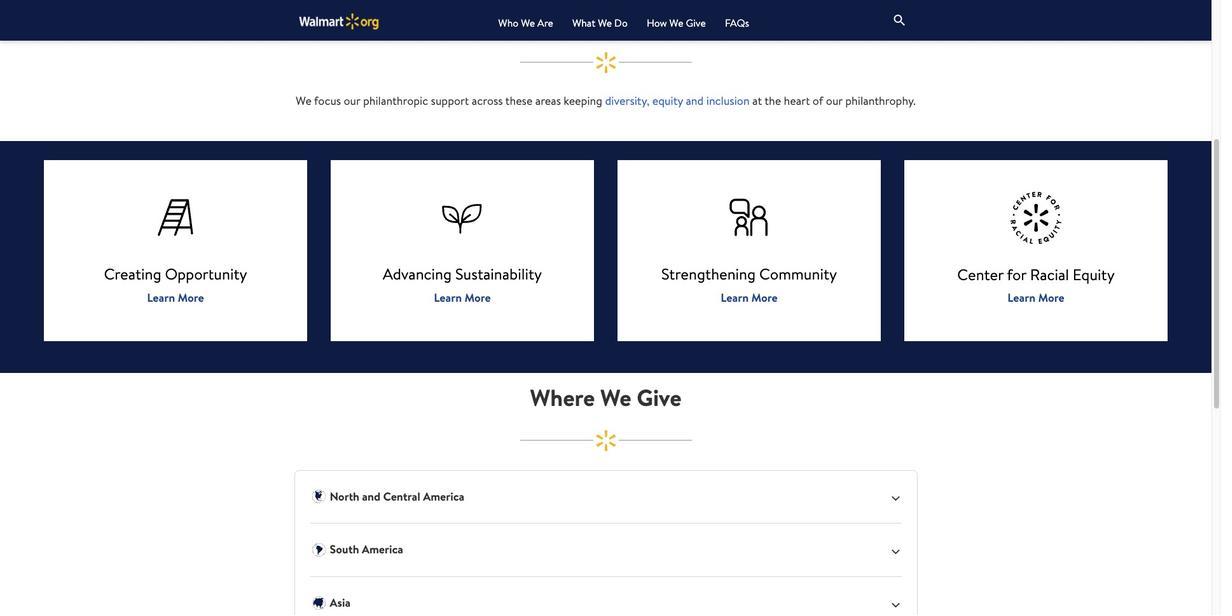 Task type: describe. For each thing, give the bounding box(es) containing it.
the
[[765, 93, 781, 109]]

search
[[892, 13, 908, 28]]

where we give
[[530, 382, 682, 414]]

south america
[[330, 542, 403, 558]]

more inside the center for racial equity learn more
[[1039, 290, 1065, 306]]

asia link
[[295, 584, 917, 616]]

learn more link for opportunity
[[147, 290, 204, 306]]

1 walmart spark icon image from the top
[[596, 52, 616, 73]]

strengthening
[[662, 264, 756, 285]]

south america button
[[310, 541, 902, 561]]

advancing
[[383, 264, 452, 285]]

more for community
[[752, 290, 778, 306]]

faqs
[[725, 16, 750, 30]]

and inside dropdown button
[[362, 489, 381, 505]]

do
[[615, 16, 628, 30]]

strengthening community learn more
[[662, 264, 837, 306]]

diversity,
[[605, 93, 650, 109]]

where
[[530, 382, 595, 414]]

our
[[558, 4, 596, 36]]

sustainability
[[455, 264, 542, 285]]

creating
[[104, 264, 161, 285]]

south
[[330, 542, 359, 558]]

img 2 image inside asia 'dropdown button'
[[311, 597, 326, 611]]

philanthropic
[[363, 93, 428, 109]]

2 walmart spark icon image from the top
[[596, 430, 616, 451]]

asia
[[330, 596, 351, 612]]

learn for advancing
[[434, 290, 462, 306]]

give for how we give
[[686, 16, 706, 30]]

how we give button
[[647, 15, 706, 31]]

north and central america button
[[310, 488, 902, 507]]

equity
[[1073, 264, 1115, 285]]

equity
[[653, 93, 683, 109]]

of
[[813, 93, 824, 109]]

who we are
[[498, 16, 554, 30]]

at
[[753, 93, 762, 109]]

center
[[958, 264, 1004, 285]]

across
[[472, 93, 503, 109]]

focus
[[314, 93, 341, 109]]

more for opportunity
[[178, 290, 204, 306]]

what we do
[[573, 16, 628, 30]]



Task type: vqa. For each thing, say whether or not it's contained in the screenshot.
2nd Walmart Spark Icon from the bottom of the page
yes



Task type: locate. For each thing, give the bounding box(es) containing it.
more inside strengthening community learn more
[[752, 290, 778, 306]]

learn more link down sustainability
[[434, 290, 491, 306]]

give inside popup button
[[686, 16, 706, 30]]

learn more link for community
[[721, 290, 778, 306]]

2 learn more link from the left
[[434, 290, 491, 306]]

img 2 image left the asia
[[311, 597, 326, 611]]

3 more from the left
[[752, 290, 778, 306]]

1 img 2 image from the top
[[311, 490, 326, 505]]

0 horizontal spatial our
[[344, 93, 360, 109]]

we right where in the left of the page
[[601, 382, 632, 414]]

more for sustainability
[[465, 290, 491, 306]]

img 2 image for north
[[311, 490, 326, 505]]

0 horizontal spatial give
[[637, 382, 682, 414]]

walmart spark icon image
[[596, 52, 616, 73], [596, 430, 616, 451]]

south america link
[[295, 531, 917, 571]]

support
[[431, 93, 469, 109]]

we right how
[[670, 16, 684, 30]]

learn more link down racial
[[1008, 290, 1065, 306]]

learn more link
[[147, 290, 204, 306], [434, 290, 491, 306], [721, 290, 778, 306], [1008, 290, 1065, 306]]

img 2 image for south
[[311, 544, 326, 558]]

who
[[498, 16, 519, 30]]

walmart spark icon image down where we give
[[596, 430, 616, 451]]

2 our from the left
[[826, 93, 843, 109]]

4 learn from the left
[[1008, 290, 1036, 306]]

and
[[686, 93, 704, 109], [362, 489, 381, 505]]

img 2 image
[[311, 490, 326, 505], [311, 544, 326, 558], [311, 597, 326, 611]]

learn more link down strengthening
[[721, 290, 778, 306]]

1 vertical spatial america
[[362, 542, 403, 558]]

we
[[521, 16, 535, 30], [598, 16, 612, 30], [670, 16, 684, 30], [296, 93, 312, 109], [601, 382, 632, 414]]

give for where we give
[[637, 382, 682, 414]]

walmart spark icon image up we focus our philanthropic support across these areas keeping diversity, equity and inclusion at the heart of our philanthrophy.
[[596, 52, 616, 73]]

more down opportunity
[[178, 290, 204, 306]]

america right central
[[423, 489, 465, 505]]

learn more link for sustainability
[[434, 290, 491, 306]]

0 horizontal spatial america
[[362, 542, 403, 558]]

1 vertical spatial walmart spark icon image
[[596, 430, 616, 451]]

work
[[602, 4, 654, 36]]

2 vertical spatial img 2 image
[[311, 597, 326, 611]]

more inside creating opportunity learn more
[[178, 290, 204, 306]]

our work
[[558, 4, 654, 36]]

img 2 image left south
[[311, 544, 326, 558]]

what
[[573, 16, 596, 30]]

2 more from the left
[[465, 290, 491, 306]]

img 2 image inside north and central america dropdown button
[[311, 490, 326, 505]]

img 2 image left north
[[311, 490, 326, 505]]

what we do button
[[573, 15, 628, 31]]

1 our from the left
[[344, 93, 360, 109]]

img 2 image inside south america dropdown button
[[311, 544, 326, 558]]

inclusion
[[707, 93, 750, 109]]

0 vertical spatial give
[[686, 16, 706, 30]]

racial
[[1031, 264, 1070, 285]]

north and central america
[[330, 489, 465, 505]]

we focus our philanthropic support across these areas keeping diversity, equity and inclusion at the heart of our philanthrophy.
[[296, 93, 916, 109]]

we inside popup button
[[670, 16, 684, 30]]

3 learn from the left
[[721, 290, 749, 306]]

more down sustainability
[[465, 290, 491, 306]]

central
[[383, 489, 420, 505]]

4 learn more link from the left
[[1008, 290, 1065, 306]]

learn
[[147, 290, 175, 306], [434, 290, 462, 306], [721, 290, 749, 306], [1008, 290, 1036, 306]]

3 learn more link from the left
[[721, 290, 778, 306]]

and right equity
[[686, 93, 704, 109]]

learn for strengthening
[[721, 290, 749, 306]]

how
[[647, 16, 667, 30]]

more inside 'advancing sustainability learn more'
[[465, 290, 491, 306]]

america right south
[[362, 542, 403, 558]]

north and central america link
[[295, 478, 917, 517]]

center for racial equity learn more
[[958, 264, 1115, 306]]

learn more link for for
[[1008, 290, 1065, 306]]

0 horizontal spatial and
[[362, 489, 381, 505]]

north
[[330, 489, 359, 505]]

learn down the creating on the top left of page
[[147, 290, 175, 306]]

our right focus
[[344, 93, 360, 109]]

we for where
[[601, 382, 632, 414]]

more down racial
[[1039, 290, 1065, 306]]

we for how
[[670, 16, 684, 30]]

3 img 2 image from the top
[[311, 597, 326, 611]]

opportunity
[[165, 264, 247, 285]]

learn down for on the right of page
[[1008, 290, 1036, 306]]

how we give
[[647, 16, 706, 30]]

who we are button
[[498, 15, 554, 31]]

1 horizontal spatial give
[[686, 16, 706, 30]]

creating opportunity learn more
[[104, 264, 247, 306]]

these
[[506, 93, 533, 109]]

areas
[[535, 93, 561, 109]]

0 vertical spatial img 2 image
[[311, 490, 326, 505]]

2 learn from the left
[[434, 290, 462, 306]]

we left focus
[[296, 93, 312, 109]]

home image
[[294, 12, 383, 30]]

0 vertical spatial america
[[423, 489, 465, 505]]

our right of
[[826, 93, 843, 109]]

america
[[423, 489, 465, 505], [362, 542, 403, 558]]

4 more from the left
[[1039, 290, 1065, 306]]

1 vertical spatial and
[[362, 489, 381, 505]]

2 img 2 image from the top
[[311, 544, 326, 558]]

more
[[178, 290, 204, 306], [465, 290, 491, 306], [752, 290, 778, 306], [1039, 290, 1065, 306]]

0 vertical spatial and
[[686, 93, 704, 109]]

heart
[[784, 93, 810, 109]]

1 horizontal spatial america
[[423, 489, 465, 505]]

philanthrophy.
[[846, 93, 916, 109]]

learn inside 'advancing sustainability learn more'
[[434, 290, 462, 306]]

we inside popup button
[[598, 16, 612, 30]]

1 vertical spatial give
[[637, 382, 682, 414]]

we left are
[[521, 16, 535, 30]]

advancing sustainability learn more
[[383, 264, 542, 306]]

and right north
[[362, 489, 381, 505]]

1 vertical spatial img 2 image
[[311, 544, 326, 558]]

we for what
[[598, 16, 612, 30]]

learn down strengthening
[[721, 290, 749, 306]]

america inside 'link'
[[362, 542, 403, 558]]

1 horizontal spatial and
[[686, 93, 704, 109]]

1 more from the left
[[178, 290, 204, 306]]

learn inside strengthening community learn more
[[721, 290, 749, 306]]

give
[[686, 16, 706, 30], [637, 382, 682, 414]]

1 learn more link from the left
[[147, 290, 204, 306]]

1 horizontal spatial our
[[826, 93, 843, 109]]

we for who
[[521, 16, 535, 30]]

learn inside creating opportunity learn more
[[147, 290, 175, 306]]

we left do
[[598, 16, 612, 30]]

our
[[344, 93, 360, 109], [826, 93, 843, 109]]

learn down advancing
[[434, 290, 462, 306]]

faqs link
[[725, 15, 750, 31]]

diversity, equity and inclusion link
[[605, 93, 750, 109]]

0 vertical spatial walmart spark icon image
[[596, 52, 616, 73]]

are
[[538, 16, 554, 30]]

asia button
[[310, 594, 902, 614]]

learn inside the center for racial equity learn more
[[1008, 290, 1036, 306]]

more down community
[[752, 290, 778, 306]]

we inside dropdown button
[[521, 16, 535, 30]]

keeping
[[564, 93, 603, 109]]

learn more link down opportunity
[[147, 290, 204, 306]]

for
[[1007, 264, 1027, 285]]

community
[[760, 264, 837, 285]]

learn for creating
[[147, 290, 175, 306]]

1 learn from the left
[[147, 290, 175, 306]]



